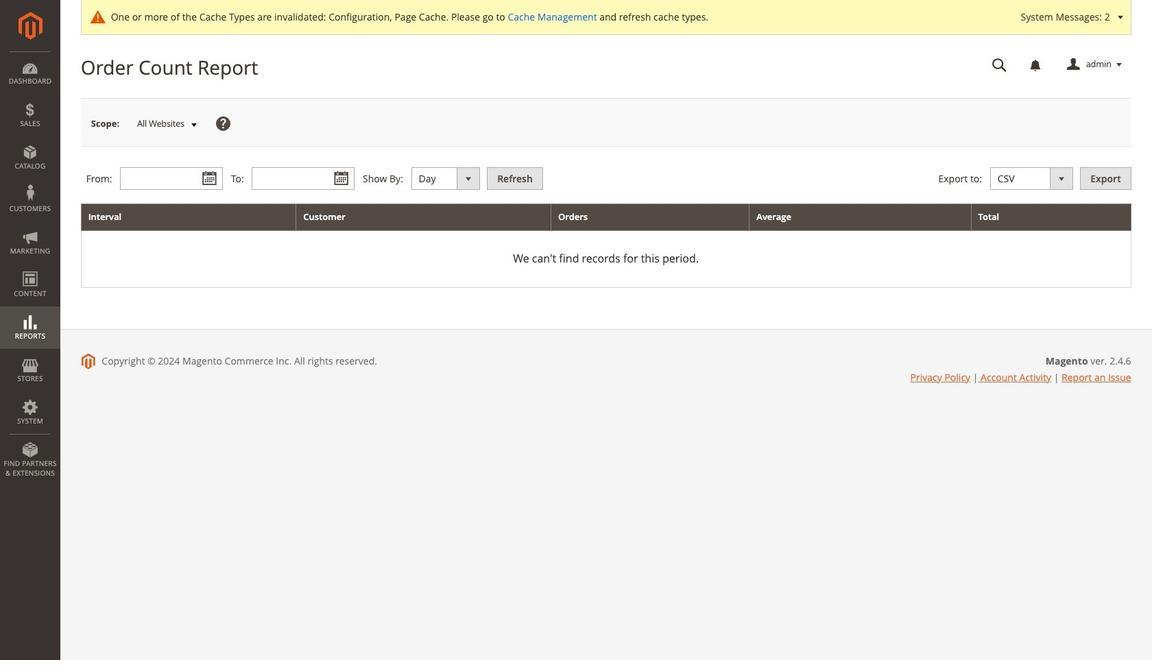 Task type: locate. For each thing, give the bounding box(es) containing it.
None text field
[[252, 167, 355, 190]]

None text field
[[983, 53, 1017, 77], [120, 167, 223, 190], [983, 53, 1017, 77], [120, 167, 223, 190]]

menu bar
[[0, 51, 60, 485]]



Task type: describe. For each thing, give the bounding box(es) containing it.
magento admin panel image
[[18, 12, 42, 40]]



